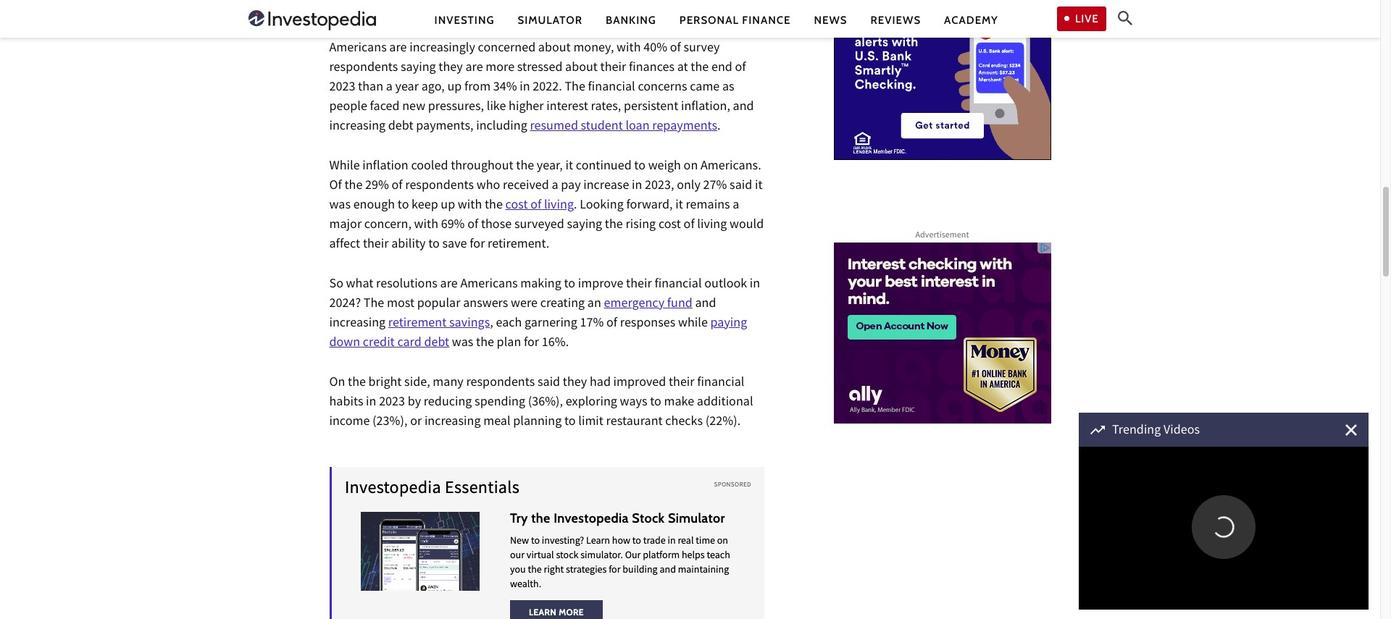 Task type: locate. For each thing, give the bounding box(es) containing it.
0 horizontal spatial was
[[329, 196, 351, 216]]

the left rising
[[605, 216, 623, 235]]

to right making
[[564, 275, 576, 295]]

1 horizontal spatial they
[[563, 374, 587, 393]]

1 horizontal spatial debt
[[424, 334, 450, 353]]

0 horizontal spatial saying
[[401, 58, 436, 78]]

a
[[386, 78, 393, 98], [552, 177, 559, 196], [733, 196, 740, 216]]

the left most
[[364, 295, 384, 314]]

emergency
[[604, 295, 665, 314]]

said down 16%.
[[538, 374, 560, 393]]

1 horizontal spatial said
[[730, 177, 753, 196]]

0 vertical spatial americans
[[329, 39, 387, 58]]

0 horizontal spatial with
[[414, 216, 439, 235]]

0 horizontal spatial they
[[439, 58, 463, 78]]

said right 27%
[[730, 177, 753, 196]]

came
[[690, 78, 720, 98]]

increasing down than
[[329, 117, 386, 137]]

of inside while inflation cooled throughout the year, it continued to weigh on americans. of the 29% of respondents who received a pay increase in 2023, only 27% said it was enough to keep up with the
[[392, 177, 403, 196]]

are
[[390, 39, 407, 58], [466, 58, 483, 78], [440, 275, 458, 295]]

0 horizontal spatial it
[[566, 157, 574, 177]]

16%.
[[542, 334, 569, 353]]

respondents inside the "americans are increasingly concerned about money, with 40% of survey respondents saying they are more stressed about their finances at the end of 2023 than a year ago, up from 34% in 2022. the financial concerns came as people faced new pressures, like higher interest rates, persistent inflation, and increasing debt payments, including"
[[329, 58, 398, 78]]

for right save
[[470, 235, 485, 255]]

about right 2022.
[[565, 58, 598, 78]]

while
[[679, 314, 708, 334]]

in right 34%
[[520, 78, 530, 98]]

for right plan on the left bottom of the page
[[524, 334, 539, 353]]

year,
[[537, 157, 563, 177]]

a left year
[[386, 78, 393, 98]]

retirement.
[[488, 235, 550, 255]]

increasing inside the on the bright side, many respondents said they had improved their financial habits in 2023 by reducing spending (36%), exploring ways to make additional income (23%), or increasing meal planning to limit restaurant checks (22%).
[[425, 413, 481, 432]]

respondents up meal at bottom left
[[466, 374, 535, 393]]

trending videos
[[1113, 422, 1201, 441]]

1 vertical spatial debt
[[424, 334, 450, 353]]

each
[[496, 314, 522, 334]]

0 horizontal spatial americans
[[329, 39, 387, 58]]

reviews link
[[871, 13, 921, 28]]

the right on
[[348, 374, 366, 393]]

increasing right or
[[425, 413, 481, 432]]

0 vertical spatial .
[[718, 117, 721, 137]]

cost
[[506, 196, 528, 216], [659, 216, 681, 235]]

respondents up 69%
[[405, 177, 474, 196]]

0 vertical spatial 2023
[[329, 78, 356, 98]]

investopedia homepage image
[[248, 9, 376, 32]]

personal finance link
[[680, 13, 791, 28]]

loan
[[626, 117, 650, 137]]

was inside while inflation cooled throughout the year, it continued to weigh on americans. of the 29% of respondents who received a pay increase in 2023, only 27% said it was enough to keep up with the
[[329, 196, 351, 216]]

resumed student loan repayments .
[[530, 117, 724, 137]]

and right the inflation,
[[733, 98, 754, 117]]

0 horizontal spatial a
[[386, 78, 393, 98]]

paying down credit card debt link
[[329, 314, 748, 353]]

up right the ago,
[[448, 78, 462, 98]]

1 vertical spatial 2023
[[379, 393, 405, 413]]

1 vertical spatial and
[[696, 295, 717, 314]]

the right 'of'
[[345, 177, 363, 196]]

the right at
[[691, 58, 709, 78]]

than
[[358, 78, 384, 98]]

the left year,
[[516, 157, 534, 177]]

1 vertical spatial americans
[[461, 275, 518, 295]]

and inside the "americans are increasingly concerned about money, with 40% of survey respondents saying they are more stressed about their finances at the end of 2023 than a year ago, up from 34% in 2022. the financial concerns came as people faced new pressures, like higher interest rates, persistent inflation, and increasing debt payments, including"
[[733, 98, 754, 117]]

it right 2023,
[[676, 196, 684, 216]]

,
[[490, 314, 494, 334]]

popular
[[417, 295, 461, 314]]

1 vertical spatial for
[[524, 334, 539, 353]]

said
[[730, 177, 753, 196], [538, 374, 560, 393]]

americans up than
[[329, 39, 387, 58]]

on
[[684, 157, 698, 177]]

it right year,
[[566, 157, 574, 177]]

1 horizontal spatial living
[[698, 216, 727, 235]]

1 vertical spatial increasing
[[329, 314, 386, 334]]

they left "from"
[[439, 58, 463, 78]]

reducing
[[424, 393, 472, 413]]

trending
[[1113, 422, 1162, 441]]

with down throughout
[[458, 196, 482, 216]]

about down simulator link
[[539, 39, 571, 58]]

1 horizontal spatial cost
[[659, 216, 681, 235]]

paying down credit card debt
[[329, 314, 748, 353]]

with left 40%
[[617, 39, 641, 58]]

to inside so what resolutions are americans making to improve their financial outlook in 2024? the most popular answers were creating an
[[564, 275, 576, 295]]

up
[[448, 78, 462, 98], [441, 196, 455, 216]]

2023 left than
[[329, 78, 356, 98]]

debt down year
[[388, 117, 414, 137]]

year
[[395, 78, 419, 98]]

a left pay
[[552, 177, 559, 196]]

stressed
[[517, 58, 563, 78]]

their left finances
[[601, 58, 627, 78]]

pressures,
[[428, 98, 484, 117]]

are up year
[[390, 39, 407, 58]]

up right keep
[[441, 196, 455, 216]]

1 vertical spatial respondents
[[405, 177, 474, 196]]

video player application
[[1079, 447, 1369, 610]]

. left the looking
[[574, 196, 577, 216]]

1 horizontal spatial are
[[440, 275, 458, 295]]

0 horizontal spatial and
[[696, 295, 717, 314]]

and right fund
[[696, 295, 717, 314]]

with inside the "americans are increasingly concerned about money, with 40% of survey respondents saying they are more stressed about their finances at the end of 2023 than a year ago, up from 34% in 2022. the financial concerns came as people faced new pressures, like higher interest rates, persistent inflation, and increasing debt payments, including"
[[617, 39, 641, 58]]

they left had
[[563, 374, 587, 393]]

0 vertical spatial financial
[[588, 78, 636, 98]]

living
[[544, 196, 574, 216], [698, 216, 727, 235]]

40%
[[644, 39, 668, 58]]

would
[[730, 216, 764, 235]]

respondents up people
[[329, 58, 398, 78]]

the
[[565, 78, 586, 98], [364, 295, 384, 314]]

news
[[814, 13, 848, 26]]

2 vertical spatial respondents
[[466, 374, 535, 393]]

a right remains at top
[[733, 196, 740, 216]]

0 vertical spatial advertisement region
[[834, 0, 1052, 160]]

bright
[[369, 374, 402, 393]]

to left limit
[[565, 413, 576, 432]]

to left save
[[429, 235, 440, 255]]

(36%),
[[528, 393, 563, 413]]

americans are increasingly concerned about money, with 40% of survey respondents saying they are more stressed about their finances at the end of 2023 than a year ago, up from 34% in 2022. the financial concerns came as people faced new pressures, like higher interest rates, persistent inflation, and increasing debt payments, including
[[329, 39, 754, 137]]

respondents
[[329, 58, 398, 78], [405, 177, 474, 196], [466, 374, 535, 393]]

living inside '. looking forward, it remains a major concern, with 69% of those surveyed saying the rising cost of living would affect their ability to save for retirement.'
[[698, 216, 727, 235]]

making
[[521, 275, 562, 295]]

financial inside so what resolutions are americans making to improve their financial outlook in 2024? the most popular answers were creating an
[[655, 275, 702, 295]]

.
[[718, 117, 721, 137], [574, 196, 577, 216]]

was left enough
[[329, 196, 351, 216]]

a inside while inflation cooled throughout the year, it continued to weigh on americans. of the 29% of respondents who received a pay increase in 2023, only 27% said it was enough to keep up with the
[[552, 177, 559, 196]]

news link
[[814, 13, 848, 28]]

1 horizontal spatial it
[[676, 196, 684, 216]]

2 horizontal spatial with
[[617, 39, 641, 58]]

as
[[723, 78, 735, 98]]

for inside '. looking forward, it remains a major concern, with 69% of those surveyed saying the rising cost of living would affect their ability to save for retirement.'
[[470, 235, 485, 255]]

from
[[465, 78, 491, 98]]

2023
[[329, 78, 356, 98], [379, 393, 405, 413]]

0 vertical spatial saying
[[401, 58, 436, 78]]

1 vertical spatial the
[[364, 295, 384, 314]]

was left ,
[[452, 334, 474, 353]]

cooled
[[411, 157, 448, 177]]

0 vertical spatial for
[[470, 235, 485, 255]]

1 vertical spatial said
[[538, 374, 560, 393]]

new
[[402, 98, 426, 117]]

and
[[733, 98, 754, 117], [696, 295, 717, 314]]

1 horizontal spatial americans
[[461, 275, 518, 295]]

1 vertical spatial financial
[[655, 275, 702, 295]]

personal finance
[[680, 13, 791, 26]]

what
[[346, 275, 374, 295]]

debt right card
[[424, 334, 450, 353]]

americans
[[329, 39, 387, 58], [461, 275, 518, 295]]

save
[[443, 235, 467, 255]]

banking
[[606, 13, 657, 26]]

saying down pay
[[567, 216, 603, 235]]

0 horizontal spatial 2023
[[329, 78, 356, 98]]

in inside so what resolutions are americans making to improve their financial outlook in 2024? the most popular answers were creating an
[[750, 275, 761, 295]]

. up americans.
[[718, 117, 721, 137]]

1 vertical spatial .
[[574, 196, 577, 216]]

0 horizontal spatial cost
[[506, 196, 528, 216]]

banking link
[[606, 13, 657, 28]]

americans up ,
[[461, 275, 518, 295]]

americans inside so what resolutions are americans making to improve their financial outlook in 2024? the most popular answers were creating an
[[461, 275, 518, 295]]

concerned
[[478, 39, 536, 58]]

in
[[520, 78, 530, 98], [632, 177, 643, 196], [750, 275, 761, 295], [366, 393, 377, 413]]

2023 left by
[[379, 393, 405, 413]]

1 horizontal spatial a
[[552, 177, 559, 196]]

debt inside paying down credit card debt
[[424, 334, 450, 353]]

2023 inside the on the bright side, many respondents said they had improved their financial habits in 2023 by reducing spending (36%), exploring ways to make additional income (23%), or increasing meal planning to limit restaurant checks (22%).
[[379, 393, 405, 413]]

17%
[[580, 314, 604, 334]]

1 vertical spatial they
[[563, 374, 587, 393]]

1 vertical spatial saying
[[567, 216, 603, 235]]

0 vertical spatial increasing
[[329, 117, 386, 137]]

0 vertical spatial and
[[733, 98, 754, 117]]

americans inside the "americans are increasingly concerned about money, with 40% of survey respondents saying they are more stressed about their finances at the end of 2023 than a year ago, up from 34% in 2022. the financial concerns came as people faced new pressures, like higher interest rates, persistent inflation, and increasing debt payments, including"
[[329, 39, 387, 58]]

the right 2022.
[[565, 78, 586, 98]]

most
[[387, 295, 415, 314]]

0 horizontal spatial .
[[574, 196, 577, 216]]

their up checks at the bottom of page
[[669, 374, 695, 393]]

1 vertical spatial was
[[452, 334, 474, 353]]

in right habits
[[366, 393, 377, 413]]

financial up while
[[655, 275, 702, 295]]

in left 2023,
[[632, 177, 643, 196]]

their right improve
[[626, 275, 652, 295]]

are down save
[[440, 275, 458, 295]]

0 horizontal spatial said
[[538, 374, 560, 393]]

side,
[[405, 374, 430, 393]]

to left keep
[[398, 196, 409, 216]]

with left 69%
[[414, 216, 439, 235]]

saying
[[401, 58, 436, 78], [567, 216, 603, 235]]

1 horizontal spatial 2023
[[379, 393, 405, 413]]

2024?
[[329, 295, 361, 314]]

they
[[439, 58, 463, 78], [563, 374, 587, 393]]

the inside '. looking forward, it remains a major concern, with 69% of those surveyed saying the rising cost of living would affect their ability to save for retirement.'
[[605, 216, 623, 235]]

1 horizontal spatial the
[[565, 78, 586, 98]]

survey
[[684, 39, 720, 58]]

saying up new
[[401, 58, 436, 78]]

while inflation cooled throughout the year, it continued to weigh on americans. of the 29% of respondents who received a pay increase in 2023, only 27% said it was enough to keep up with the
[[329, 157, 763, 216]]

on
[[329, 374, 345, 393]]

a inside the "americans are increasingly concerned about money, with 40% of survey respondents saying they are more stressed about their finances at the end of 2023 than a year ago, up from 34% in 2022. the financial concerns came as people faced new pressures, like higher interest rates, persistent inflation, and increasing debt payments, including"
[[386, 78, 393, 98]]

card
[[398, 334, 422, 353]]

0 vertical spatial up
[[448, 78, 462, 98]]

0 horizontal spatial for
[[470, 235, 485, 255]]

it up would
[[755, 177, 763, 196]]

live link
[[1058, 6, 1107, 31]]

planning
[[513, 413, 562, 432]]

0 horizontal spatial the
[[364, 295, 384, 314]]

1 horizontal spatial and
[[733, 98, 754, 117]]

and increasing
[[329, 295, 717, 334]]

0 vertical spatial the
[[565, 78, 586, 98]]

increasing down what
[[329, 314, 386, 334]]

to left weigh
[[635, 157, 646, 177]]

the
[[691, 58, 709, 78], [516, 157, 534, 177], [345, 177, 363, 196], [485, 196, 503, 216], [605, 216, 623, 235], [476, 334, 494, 353], [348, 374, 366, 393]]

their inside so what resolutions are americans making to improve their financial outlook in 2024? the most popular answers were creating an
[[626, 275, 652, 295]]

2 horizontal spatial it
[[755, 177, 763, 196]]

69%
[[441, 216, 465, 235]]

0 vertical spatial was
[[329, 196, 351, 216]]

weigh
[[649, 157, 681, 177]]

advertisement region
[[834, 0, 1052, 160], [834, 243, 1052, 424], [329, 453, 764, 620]]

the inside the on the bright side, many respondents said they had improved their financial habits in 2023 by reducing spending (36%), exploring ways to make additional income (23%), or increasing meal planning to limit restaurant checks (22%).
[[348, 374, 366, 393]]

2 vertical spatial increasing
[[425, 413, 481, 432]]

financial up (22%).
[[698, 374, 745, 393]]

their right affect
[[363, 235, 389, 255]]

1 horizontal spatial for
[[524, 334, 539, 353]]

0 vertical spatial debt
[[388, 117, 414, 137]]

trending image
[[1091, 426, 1106, 435]]

inflation
[[363, 157, 409, 177]]

additional
[[697, 393, 754, 413]]

in right outlook
[[750, 275, 761, 295]]

1 vertical spatial up
[[441, 196, 455, 216]]

it
[[566, 157, 574, 177], [755, 177, 763, 196], [676, 196, 684, 216]]

checks
[[666, 413, 703, 432]]

financial up student at the top left of page
[[588, 78, 636, 98]]

debt inside the "americans are increasingly concerned about money, with 40% of survey respondents saying they are more stressed about their finances at the end of 2023 than a year ago, up from 34% in 2022. the financial concerns came as people faced new pressures, like higher interest rates, persistent inflation, and increasing debt payments, including"
[[388, 117, 414, 137]]

are left more
[[466, 58, 483, 78]]

1 horizontal spatial with
[[458, 196, 482, 216]]

0 vertical spatial said
[[730, 177, 753, 196]]

2 vertical spatial financial
[[698, 374, 745, 393]]

about
[[539, 39, 571, 58], [565, 58, 598, 78]]

0 vertical spatial they
[[439, 58, 463, 78]]

0 vertical spatial respondents
[[329, 58, 398, 78]]

1 horizontal spatial saying
[[567, 216, 603, 235]]

search image
[[1118, 11, 1133, 25]]

remains
[[686, 196, 730, 216]]

2 horizontal spatial a
[[733, 196, 740, 216]]

to
[[635, 157, 646, 177], [398, 196, 409, 216], [429, 235, 440, 255], [564, 275, 576, 295], [650, 393, 662, 413], [565, 413, 576, 432]]

0 horizontal spatial debt
[[388, 117, 414, 137]]

respondents inside while inflation cooled throughout the year, it continued to weigh on americans. of the 29% of respondents who received a pay increase in 2023, only 27% said it was enough to keep up with the
[[405, 177, 474, 196]]



Task type: vqa. For each thing, say whether or not it's contained in the screenshot.
the rightmost SAYING
yes



Task type: describe. For each thing, give the bounding box(es) containing it.
emergency fund link
[[604, 295, 693, 314]]

2 vertical spatial advertisement region
[[329, 453, 764, 620]]

financial inside the on the bright side, many respondents said they had improved their financial habits in 2023 by reducing spending (36%), exploring ways to make additional income (23%), or increasing meal planning to limit restaurant checks (22%).
[[698, 374, 745, 393]]

to inside '. looking forward, it remains a major concern, with 69% of those surveyed saying the rising cost of living would affect their ability to save for retirement.'
[[429, 235, 440, 255]]

plan
[[497, 334, 521, 353]]

simulator link
[[518, 13, 583, 28]]

forward,
[[627, 196, 673, 216]]

live
[[1076, 12, 1099, 25]]

throughout
[[451, 157, 514, 177]]

the left the received
[[485, 196, 503, 216]]

cost of living link
[[506, 196, 574, 216]]

1 horizontal spatial .
[[718, 117, 721, 137]]

reviews
[[871, 13, 921, 26]]

and inside and increasing
[[696, 295, 717, 314]]

videos
[[1164, 422, 1201, 441]]

2 horizontal spatial are
[[466, 58, 483, 78]]

said inside the on the bright side, many respondents said they had improved their financial habits in 2023 by reducing spending (36%), exploring ways to make additional income (23%), or increasing meal planning to limit restaurant checks (22%).
[[538, 374, 560, 393]]

down
[[329, 334, 360, 353]]

finances
[[629, 58, 675, 78]]

meal
[[484, 413, 511, 432]]

of
[[329, 177, 342, 196]]

with inside while inflation cooled throughout the year, it continued to weigh on americans. of the 29% of respondents who received a pay increase in 2023, only 27% said it was enough to keep up with the
[[458, 196, 482, 216]]

creating
[[541, 295, 585, 314]]

cost of living
[[506, 196, 574, 216]]

are inside so what resolutions are americans making to improve their financial outlook in 2024? the most popular answers were creating an
[[440, 275, 458, 295]]

only
[[677, 177, 701, 196]]

saying inside '. looking forward, it remains a major concern, with 69% of those surveyed saying the rising cost of living would affect their ability to save for retirement.'
[[567, 216, 603, 235]]

outlook
[[705, 275, 748, 295]]

1 vertical spatial advertisement region
[[834, 243, 1052, 424]]

. inside '. looking forward, it remains a major concern, with 69% of those surveyed saying the rising cost of living would affect their ability to save for retirement.'
[[574, 196, 577, 216]]

it inside '. looking forward, it remains a major concern, with 69% of those surveyed saying the rising cost of living would affect their ability to save for retirement.'
[[676, 196, 684, 216]]

0 horizontal spatial living
[[544, 196, 574, 216]]

personal
[[680, 13, 739, 26]]

to right "ways"
[[650, 393, 662, 413]]

repayments
[[653, 117, 718, 137]]

the inside the "americans are increasingly concerned about money, with 40% of survey respondents saying they are more stressed about their finances at the end of 2023 than a year ago, up from 34% in 2022. the financial concerns came as people faced new pressures, like higher interest rates, persistent inflation, and increasing debt payments, including"
[[565, 78, 586, 98]]

people
[[329, 98, 368, 117]]

respondents inside the on the bright side, many respondents said they had improved their financial habits in 2023 by reducing spending (36%), exploring ways to make additional income (23%), or increasing meal planning to limit restaurant checks (22%).
[[466, 374, 535, 393]]

ago,
[[422, 78, 445, 98]]

at
[[678, 58, 688, 78]]

ability
[[392, 235, 426, 255]]

student
[[581, 117, 623, 137]]

payments,
[[416, 117, 474, 137]]

restaurant
[[606, 413, 663, 432]]

resumed
[[530, 117, 578, 137]]

29%
[[365, 177, 389, 196]]

resumed student loan repayments link
[[530, 117, 718, 137]]

answers
[[463, 295, 508, 314]]

resolutions
[[376, 275, 438, 295]]

make
[[664, 393, 695, 413]]

credit
[[363, 334, 395, 353]]

ways
[[620, 393, 648, 413]]

(22%).
[[706, 413, 741, 432]]

including
[[476, 117, 528, 137]]

27%
[[704, 177, 727, 196]]

they inside the on the bright side, many respondents said they had improved their financial habits in 2023 by reducing spending (36%), exploring ways to make additional income (23%), or increasing meal planning to limit restaurant checks (22%).
[[563, 374, 587, 393]]

rates,
[[591, 98, 621, 117]]

paying
[[711, 314, 748, 334]]

exploring
[[566, 393, 618, 413]]

close image
[[1346, 424, 1358, 436]]

their inside '. looking forward, it remains a major concern, with 69% of those surveyed saying the rising cost of living would affect their ability to save for retirement.'
[[363, 235, 389, 255]]

faced
[[370, 98, 400, 117]]

retirement
[[388, 314, 447, 334]]

academy link
[[945, 13, 999, 28]]

concern,
[[365, 216, 412, 235]]

by
[[408, 393, 421, 413]]

limit
[[579, 413, 604, 432]]

interest
[[547, 98, 589, 117]]

improve
[[578, 275, 624, 295]]

were
[[511, 295, 538, 314]]

in inside the "americans are increasingly concerned about money, with 40% of survey respondents saying they are more stressed about their finances at the end of 2023 than a year ago, up from 34% in 2022. the financial concerns came as people faced new pressures, like higher interest rates, persistent inflation, and increasing debt payments, including"
[[520, 78, 530, 98]]

up inside the "americans are increasingly concerned about money, with 40% of survey respondents saying they are more stressed about their finances at the end of 2023 than a year ago, up from 34% in 2022. the financial concerns came as people faced new pressures, like higher interest rates, persistent inflation, and increasing debt payments, including"
[[448, 78, 462, 98]]

enough
[[354, 196, 395, 216]]

0 horizontal spatial are
[[390, 39, 407, 58]]

retirement savings , each garnering 17% of responses while
[[388, 314, 711, 334]]

in inside while inflation cooled throughout the year, it continued to weigh on americans. of the 29% of respondents who received a pay increase in 2023, only 27% said it was enough to keep up with the
[[632, 177, 643, 196]]

looking
[[580, 196, 624, 216]]

2023 inside the "americans are increasingly concerned about money, with 40% of survey respondents saying they are more stressed about their finances at the end of 2023 than a year ago, up from 34% in 2022. the financial concerns came as people faced new pressures, like higher interest rates, persistent inflation, and increasing debt payments, including"
[[329, 78, 356, 98]]

investing link
[[435, 13, 495, 28]]

up inside while inflation cooled throughout the year, it continued to weigh on americans. of the 29% of respondents who received a pay increase in 2023, only 27% said it was enough to keep up with the
[[441, 196, 455, 216]]

financial inside the "americans are increasingly concerned about money, with 40% of survey respondents saying they are more stressed about their finances at the end of 2023 than a year ago, up from 34% in 2022. the financial concerns came as people faced new pressures, like higher interest rates, persistent inflation, and increasing debt payments, including"
[[588, 78, 636, 98]]

income
[[329, 413, 370, 432]]

continued
[[576, 157, 632, 177]]

the left plan on the left bottom of the page
[[476, 334, 494, 353]]

increasing inside and increasing
[[329, 314, 386, 334]]

end
[[712, 58, 733, 78]]

with inside '. looking forward, it remains a major concern, with 69% of those surveyed saying the rising cost of living would affect their ability to save for retirement.'
[[414, 216, 439, 235]]

their inside the "americans are increasingly concerned about money, with 40% of survey respondents saying they are more stressed about their finances at the end of 2023 than a year ago, up from 34% in 2022. the financial concerns came as people faced new pressures, like higher interest rates, persistent inflation, and increasing debt payments, including"
[[601, 58, 627, 78]]

responses
[[620, 314, 676, 334]]

fund
[[667, 295, 693, 314]]

saying inside the "americans are increasingly concerned about money, with 40% of survey respondents saying they are more stressed about their finances at the end of 2023 than a year ago, up from 34% in 2022. the financial concerns came as people faced new pressures, like higher interest rates, persistent inflation, and increasing debt payments, including"
[[401, 58, 436, 78]]

while
[[329, 157, 360, 177]]

savings
[[449, 314, 490, 334]]

like
[[487, 98, 506, 117]]

simulator
[[518, 13, 583, 26]]

so what resolutions are americans making to improve their financial outlook in 2024? the most popular answers were creating an
[[329, 275, 761, 314]]

emergency fund
[[604, 295, 693, 314]]

in inside the on the bright side, many respondents said they had improved their financial habits in 2023 by reducing spending (36%), exploring ways to make additional income (23%), or increasing meal planning to limit restaurant checks (22%).
[[366, 393, 377, 413]]

the inside the "americans are increasingly concerned about money, with 40% of survey respondents saying they are more stressed about their finances at the end of 2023 than a year ago, up from 34% in 2022. the financial concerns came as people faced new pressures, like higher interest rates, persistent inflation, and increasing debt payments, including"
[[691, 58, 709, 78]]

they inside the "americans are increasingly concerned about money, with 40% of survey respondents saying they are more stressed about their finances at the end of 2023 than a year ago, up from 34% in 2022. the financial concerns came as people faced new pressures, like higher interest rates, persistent inflation, and increasing debt payments, including"
[[439, 58, 463, 78]]

1 horizontal spatial was
[[452, 334, 474, 353]]

said inside while inflation cooled throughout the year, it continued to weigh on americans. of the 29% of respondents who received a pay increase in 2023, only 27% said it was enough to keep up with the
[[730, 177, 753, 196]]

their inside the on the bright side, many respondents said they had improved their financial habits in 2023 by reducing spending (36%), exploring ways to make additional income (23%), or increasing meal planning to limit restaurant checks (22%).
[[669, 374, 695, 393]]

increasing inside the "americans are increasingly concerned about money, with 40% of survey respondents saying they are more stressed about their finances at the end of 2023 than a year ago, up from 34% in 2022. the financial concerns came as people faced new pressures, like higher interest rates, persistent inflation, and increasing debt payments, including"
[[329, 117, 386, 137]]

2023,
[[645, 177, 675, 196]]

or
[[410, 413, 422, 432]]

increase
[[584, 177, 630, 196]]

a inside '. looking forward, it remains a major concern, with 69% of those surveyed saying the rising cost of living would affect their ability to save for retirement.'
[[733, 196, 740, 216]]

concerns
[[638, 78, 688, 98]]

retirement savings link
[[388, 314, 490, 334]]

cost inside '. looking forward, it remains a major concern, with 69% of those surveyed saying the rising cost of living would affect their ability to save for retirement.'
[[659, 216, 681, 235]]

who
[[477, 177, 501, 196]]

those
[[481, 216, 512, 235]]

the inside so what resolutions are americans making to improve their financial outlook in 2024? the most popular answers were creating an
[[364, 295, 384, 314]]

academy
[[945, 13, 999, 26]]



